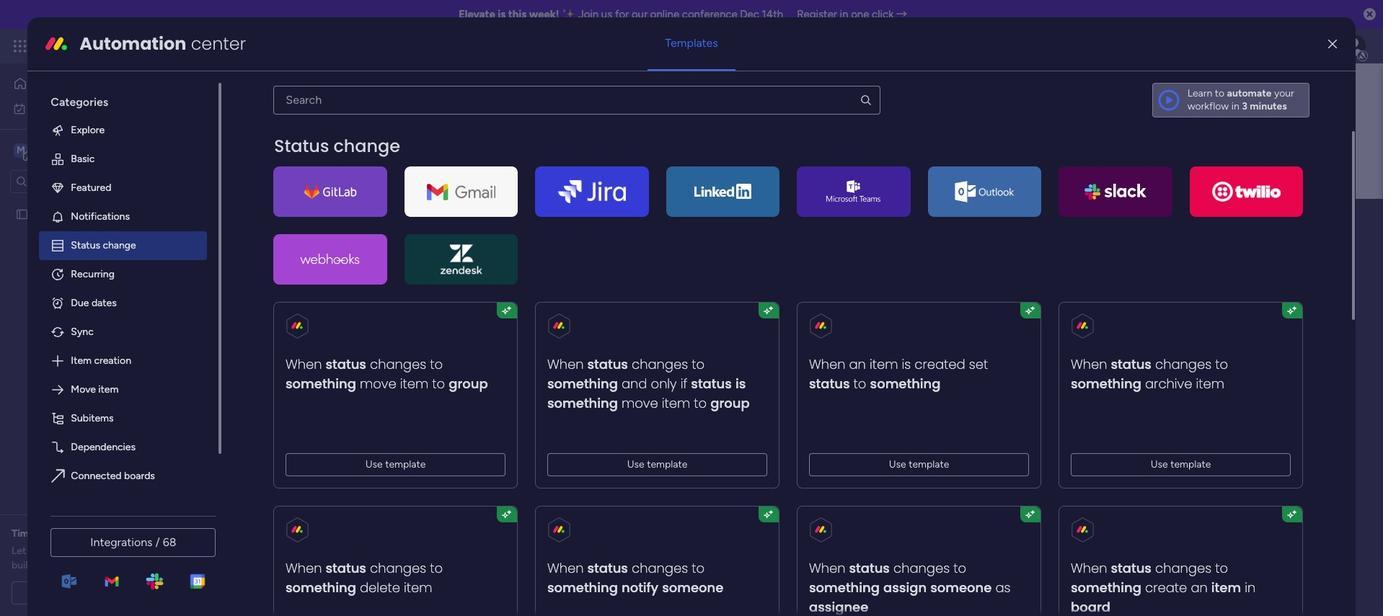 Task type: locate. For each thing, give the bounding box(es) containing it.
main right the workspace icon
[[33, 143, 58, 157]]

status
[[274, 134, 330, 158], [71, 239, 100, 252]]

in left 'help' button
[[1245, 579, 1256, 597]]

status inside option
[[71, 239, 100, 252]]

option
[[0, 201, 184, 204], [39, 491, 207, 520]]

status inside when status changes   to something delete item
[[326, 560, 367, 578]]

in
[[840, 8, 849, 21], [1232, 100, 1240, 112], [471, 325, 479, 338], [1245, 579, 1256, 597]]

1 horizontal spatial change
[[334, 134, 401, 158]]

1 horizontal spatial our
[[632, 8, 648, 21]]

2 use from the left
[[628, 459, 645, 471]]

integrations / 68 button
[[51, 529, 216, 558]]

notify
[[622, 579, 659, 597]]

option down connected boards
[[39, 491, 207, 520]]

changes inside "when status changes   to something notify someone"
[[632, 560, 689, 578]]

use template button for and only if
[[548, 454, 768, 477]]

4 use template button from the left
[[1072, 454, 1292, 477]]

for
[[615, 8, 629, 21], [37, 528, 50, 540]]

something inside when status changes   to something create an item in board
[[1072, 579, 1142, 597]]

0 horizontal spatial this
[[481, 325, 498, 338]]

main
[[33, 143, 58, 157], [360, 204, 416, 237]]

something for when status changes   to something assign someone as assignee
[[810, 579, 880, 597]]

1 template from the left
[[386, 459, 426, 471]]

0 vertical spatial group
[[449, 375, 488, 393]]

0 vertical spatial an
[[850, 356, 867, 374]]

0 horizontal spatial is
[[498, 8, 506, 21]]

item inside when status changes   to something create an item in board
[[1212, 579, 1242, 597]]

1 vertical spatial main
[[360, 204, 416, 237]]

1 horizontal spatial an
[[850, 356, 867, 374]]

something inside when an item is created   set status to something
[[871, 375, 941, 393]]

someone right notify
[[663, 579, 724, 597]]

1 vertical spatial option
[[39, 491, 207, 520]]

this right recently
[[481, 325, 498, 338]]

monday work management
[[64, 38, 224, 54]]

1 vertical spatial for
[[37, 528, 50, 540]]

use for and only if
[[628, 459, 645, 471]]

1 vertical spatial this
[[481, 325, 498, 338]]

status for when status changes   to something notify someone
[[588, 560, 629, 578]]

status inside when status changes   to something archive item
[[1112, 356, 1152, 374]]

changes up delete
[[370, 560, 427, 578]]

changes inside when status changes   to something and only if status is something move item to group
[[632, 356, 689, 374]]

in inside when status changes   to something create an item in board
[[1245, 579, 1256, 597]]

when inside when an item is created   set status to something
[[810, 356, 846, 374]]

1 vertical spatial boards
[[124, 470, 155, 482]]

to inside when status changes   to something archive item
[[1216, 356, 1229, 374]]

use template button for move item to
[[286, 454, 506, 477]]

someone
[[663, 579, 724, 597], [931, 579, 992, 597]]

item inside "when status changes   to something move item to group"
[[400, 375, 429, 393]]

changes up assign at right bottom
[[894, 560, 950, 578]]

0 vertical spatial and
[[306, 325, 322, 338]]

0 horizontal spatial our
[[29, 545, 44, 558]]

0 horizontal spatial work
[[48, 102, 70, 114]]

2 vertical spatial is
[[736, 375, 746, 393]]

Main workspace field
[[356, 204, 1325, 237]]

1 horizontal spatial someone
[[931, 579, 992, 597]]

4 use template from the left
[[1151, 459, 1212, 471]]

changes
[[370, 356, 427, 374], [632, 356, 689, 374], [1156, 356, 1212, 374], [370, 560, 427, 578], [632, 560, 689, 578], [894, 560, 950, 578], [1156, 560, 1212, 578]]

when inside "when status changes   to something move item to group"
[[286, 356, 322, 374]]

item inside when status changes   to something delete item
[[404, 579, 433, 597]]

2 use template button from the left
[[548, 454, 768, 477]]

minutes
[[1250, 100, 1288, 112]]

one
[[851, 8, 870, 21]]

when for when an item is created   set status to something
[[810, 356, 846, 374]]

status
[[326, 356, 367, 374], [588, 356, 629, 374], [1112, 356, 1152, 374], [692, 375, 732, 393], [810, 375, 850, 393], [326, 560, 367, 578], [588, 560, 629, 578], [850, 560, 890, 578], [1112, 560, 1152, 578]]

0 horizontal spatial move
[[360, 375, 397, 393]]

1 horizontal spatial main workspace
[[360, 204, 545, 237]]

1 vertical spatial test
[[296, 359, 315, 371]]

None search field
[[274, 86, 880, 115]]

dashboards
[[325, 325, 377, 338]]

item down visited
[[400, 375, 429, 393]]

3 use template button from the left
[[810, 454, 1030, 477]]

and
[[306, 325, 322, 338], [622, 375, 648, 393]]

far.
[[47, 560, 61, 572]]

boards right 'recent'
[[312, 291, 347, 304]]

1 vertical spatial an
[[53, 528, 64, 540]]

members
[[364, 291, 413, 304]]

3 use template from the left
[[889, 459, 950, 471]]

1 use template button from the left
[[286, 454, 506, 477]]

Search in workspace field
[[30, 173, 120, 190]]

Search for a column type search field
[[274, 86, 880, 115]]

test inside "link"
[[296, 359, 315, 371]]

test for public board image in test list box
[[34, 208, 53, 220]]

conference
[[682, 8, 738, 21]]

status change
[[274, 134, 401, 158], [71, 239, 136, 252]]

0 horizontal spatial public board image
[[15, 207, 29, 221]]

test down search in workspace field
[[34, 208, 53, 220]]

workspace image
[[14, 142, 28, 158]]

0 vertical spatial option
[[0, 201, 184, 204]]

use template button for when an item is created   set status to something
[[810, 454, 1030, 477]]

use for when an item is created   set status to something
[[889, 459, 907, 471]]

item inside when status changes   to something and only if status is something move item to group
[[662, 394, 691, 413]]

0 vertical spatial move
[[360, 375, 397, 393]]

work right "my"
[[48, 102, 70, 114]]

public board image down the workspace icon
[[15, 207, 29, 221]]

changes for assign
[[894, 560, 950, 578]]

this
[[508, 8, 527, 21], [481, 325, 498, 338]]

0 vertical spatial boards
[[312, 291, 347, 304]]

0 vertical spatial our
[[632, 8, 648, 21]]

monday
[[64, 38, 114, 54]]

see plans
[[252, 40, 296, 52]]

explore
[[71, 124, 105, 136]]

changes up notify
[[632, 560, 689, 578]]

1 vertical spatial our
[[29, 545, 44, 558]]

item left help
[[1212, 579, 1242, 597]]

connected
[[71, 470, 122, 482]]

use template for and only if
[[628, 459, 688, 471]]

boards inside option
[[124, 470, 155, 482]]

1 vertical spatial review
[[82, 545, 112, 558]]

1 horizontal spatial this
[[508, 8, 527, 21]]

work inside button
[[48, 102, 70, 114]]

1 horizontal spatial for
[[615, 8, 629, 21]]

my
[[32, 102, 46, 114]]

change
[[334, 134, 401, 158], [103, 239, 136, 252]]

when an item is created   set status to something
[[810, 356, 989, 393]]

if
[[681, 375, 688, 393]]

0 vertical spatial status
[[274, 134, 330, 158]]

status inside when status changes   to something assign someone as assignee
[[850, 560, 890, 578]]

when inside when status changes   to something assign someone as assignee
[[810, 560, 846, 578]]

changes inside "when status changes   to something move item to group"
[[370, 356, 427, 374]]

option down featured
[[0, 201, 184, 204]]

work right monday
[[117, 38, 143, 54]]

when for when status changes   to something archive item
[[1072, 356, 1108, 374]]

1 someone from the left
[[663, 579, 724, 597]]

3 minutes
[[1242, 100, 1288, 112]]

1 vertical spatial move
[[622, 394, 659, 413]]

0 vertical spatial main
[[33, 143, 58, 157]]

and inside when status changes   to something and only if status is something move item to group
[[622, 375, 648, 393]]

1 vertical spatial status
[[71, 239, 100, 252]]

status for when status changes   to something assign someone as assignee
[[850, 560, 890, 578]]

when inside when status changes   to something create an item in board
[[1072, 560, 1108, 578]]

connected boards option
[[39, 462, 207, 491]]

changes for delete
[[370, 560, 427, 578]]

to
[[1215, 87, 1225, 99], [430, 356, 443, 374], [692, 356, 705, 374], [1216, 356, 1229, 374], [433, 375, 445, 393], [854, 375, 867, 393], [694, 394, 707, 413], [430, 560, 443, 578], [692, 560, 705, 578], [954, 560, 967, 578], [1216, 560, 1229, 578]]

move down you
[[360, 375, 397, 393]]

2 template from the left
[[647, 459, 688, 471]]

2 horizontal spatial an
[[1192, 579, 1208, 597]]

main up add
[[360, 204, 416, 237]]

when for when status changes   to something move item to group
[[286, 356, 322, 374]]

something inside when status changes   to something delete item
[[286, 579, 357, 597]]

move down only
[[622, 394, 659, 413]]

public board image
[[15, 207, 29, 221], [273, 357, 289, 373]]

when inside "when status changes   to something notify someone"
[[548, 560, 584, 578]]

1 horizontal spatial and
[[622, 375, 648, 393]]

status inside when status changes   to something create an item in board
[[1112, 560, 1152, 578]]

is right if
[[736, 375, 746, 393]]

workspace selection element
[[14, 142, 120, 161]]

test down boards
[[296, 359, 315, 371]]

changes inside when status changes   to something create an item in board
[[1156, 560, 1212, 578]]

changes up only
[[632, 356, 689, 374]]

featured option
[[39, 174, 207, 203]]

0 vertical spatial public board image
[[15, 207, 29, 221]]

someone inside "when status changes   to something notify someone"
[[663, 579, 724, 597]]

something inside when status changes   to something assign someone as assignee
[[810, 579, 880, 597]]

1 horizontal spatial group
[[711, 394, 750, 413]]

for right us
[[615, 8, 629, 21]]

free
[[64, 560, 84, 572]]

something inside when status changes   to something archive item
[[1072, 375, 1142, 393]]

only
[[651, 375, 677, 393]]

integrations / 68
[[90, 536, 176, 550]]

2 horizontal spatial is
[[902, 356, 912, 374]]

item right archive
[[1197, 375, 1225, 393]]

when status changes   to something and only if status is something move item to group
[[548, 356, 750, 413]]

use for move item to
[[366, 459, 383, 471]]

item right delete
[[404, 579, 433, 597]]

review up of
[[82, 545, 112, 558]]

our left 'online'
[[632, 8, 648, 21]]

move
[[71, 384, 96, 396]]

help button
[[1261, 576, 1311, 599]]

item down if
[[662, 394, 691, 413]]

automation
[[80, 32, 186, 55]]

when inside when status changes   to something delete item
[[286, 560, 322, 578]]

public board image down boards
[[273, 357, 289, 373]]

0 horizontal spatial for
[[37, 528, 50, 540]]

archive
[[1146, 375, 1193, 393]]

test list box
[[0, 199, 184, 421]]

0 horizontal spatial change
[[103, 239, 136, 252]]

item
[[870, 356, 899, 374], [400, 375, 429, 393], [1197, 375, 1225, 393], [98, 384, 119, 396], [662, 394, 691, 413], [404, 579, 433, 597], [1212, 579, 1242, 597]]

is left "add to favorites" image
[[902, 356, 912, 374]]

0 horizontal spatial someone
[[663, 579, 724, 597]]

an inside when status changes   to something create an item in board
[[1192, 579, 1208, 597]]

use template button
[[286, 454, 506, 477], [548, 454, 768, 477], [810, 454, 1030, 477], [1072, 454, 1292, 477]]

is
[[498, 8, 506, 21], [902, 356, 912, 374], [736, 375, 746, 393]]

status change option
[[39, 231, 207, 260]]

1 vertical spatial group
[[711, 394, 750, 413]]

1 vertical spatial work
[[48, 102, 70, 114]]

subitems option
[[39, 405, 207, 433]]

item inside when an item is created   set status to something
[[870, 356, 899, 374]]

1 vertical spatial main workspace
[[360, 204, 545, 237]]

0 horizontal spatial and
[[306, 325, 322, 338]]

3 use from the left
[[889, 459, 907, 471]]

boards
[[312, 291, 347, 304], [124, 470, 155, 482]]

0 horizontal spatial main
[[33, 143, 58, 157]]

1 vertical spatial change
[[103, 239, 136, 252]]

0 vertical spatial main workspace
[[33, 143, 118, 157]]

changes for move
[[370, 356, 427, 374]]

1 use from the left
[[366, 459, 383, 471]]

test for the bottommost public board image
[[296, 359, 315, 371]]

something inside "when status changes   to something move item to group"
[[286, 375, 357, 393]]

0 vertical spatial status change
[[274, 134, 401, 158]]

0 horizontal spatial test
[[34, 208, 53, 220]]

when for when status changes   to something assign someone as assignee
[[810, 560, 846, 578]]

3 template from the left
[[909, 459, 950, 471]]

review
[[99, 528, 130, 540], [82, 545, 112, 558]]

test inside list box
[[34, 208, 53, 220]]

our up so
[[29, 545, 44, 558]]

item inside when status changes   to something archive item
[[1197, 375, 1225, 393]]

recurring
[[71, 268, 115, 280]]

1 horizontal spatial work
[[117, 38, 143, 54]]

1 use template from the left
[[366, 459, 426, 471]]

changes for notify
[[632, 560, 689, 578]]

2 use template from the left
[[628, 459, 688, 471]]

1 vertical spatial and
[[622, 375, 648, 393]]

0 vertical spatial for
[[615, 8, 629, 21]]

when inside when status changes   to something archive item
[[1072, 356, 1108, 374]]

0 horizontal spatial an
[[53, 528, 64, 540]]

0 horizontal spatial status
[[71, 239, 100, 252]]

recurring option
[[39, 260, 207, 289]]

review up what
[[99, 528, 130, 540]]

main workspace inside workspace selection element
[[33, 143, 118, 157]]

changes up create
[[1156, 560, 1212, 578]]

automation center
[[80, 32, 246, 55]]

add to favorites image
[[932, 358, 946, 372]]

1 horizontal spatial is
[[736, 375, 746, 393]]

1 horizontal spatial boards
[[312, 291, 347, 304]]

changes up archive
[[1156, 356, 1212, 374]]

my work
[[32, 102, 70, 114]]

for right time
[[37, 528, 50, 540]]

for inside time for an expert review let our experts review what you've built so far. free of charge
[[37, 528, 50, 540]]

when for when status changes   to something notify someone
[[548, 560, 584, 578]]

something for when status changes   to something and only if status is something move item to group
[[548, 375, 618, 393]]

0 vertical spatial test
[[34, 208, 53, 220]]

when inside when status changes   to something and only if status is something move item to group
[[548, 356, 584, 374]]

you
[[380, 325, 396, 338]]

changes inside when status changes   to something archive item
[[1156, 356, 1212, 374]]

4 template from the left
[[1171, 459, 1212, 471]]

0 vertical spatial is
[[498, 8, 506, 21]]

status inside "when status changes   to something notify someone"
[[588, 560, 629, 578]]

2 vertical spatial an
[[1192, 579, 1208, 597]]

0 horizontal spatial group
[[449, 375, 488, 393]]

item right move
[[98, 384, 119, 396]]

template for and only if
[[647, 459, 688, 471]]

test link
[[251, 345, 965, 386]]

template for when an item is created   set status to something
[[909, 459, 950, 471]]

1 vertical spatial is
[[902, 356, 912, 374]]

to inside when an item is created   set status to something
[[854, 375, 867, 393]]

plans
[[272, 40, 296, 52]]

main workspace up description
[[360, 204, 545, 237]]

changes down you
[[370, 356, 427, 374]]

item creation option
[[39, 347, 207, 376]]

charge
[[98, 560, 129, 572]]

✨
[[562, 8, 576, 21]]

use template for archive item
[[1151, 459, 1212, 471]]

what
[[114, 545, 137, 558]]

is inside when an item is created   set status to something
[[902, 356, 912, 374]]

someone inside when status changes   to something assign someone as assignee
[[931, 579, 992, 597]]

boards down dependencies option at the bottom left of the page
[[124, 470, 155, 482]]

main workspace down explore at the left top of the page
[[33, 143, 118, 157]]

categories heading
[[39, 83, 207, 116]]

workspace
[[61, 143, 118, 157], [421, 204, 545, 237], [380, 240, 428, 252], [500, 325, 549, 338]]

an inside time for an expert review let our experts review what you've built so far. free of charge
[[53, 528, 64, 540]]

move item option
[[39, 376, 207, 405]]

and left only
[[622, 375, 648, 393]]

boards for recent boards
[[312, 291, 347, 304]]

changes inside when status changes   to something assign someone as assignee
[[894, 560, 950, 578]]

template
[[386, 459, 426, 471], [647, 459, 688, 471], [909, 459, 950, 471], [1171, 459, 1212, 471]]

something inside "when status changes   to something notify someone"
[[548, 579, 618, 597]]

categories
[[51, 95, 108, 109]]

status inside "when status changes   to something move item to group"
[[326, 356, 367, 374]]

see plans button
[[233, 35, 302, 57]]

4 use from the left
[[1151, 459, 1169, 471]]

2 someone from the left
[[931, 579, 992, 597]]

1 horizontal spatial status
[[274, 134, 330, 158]]

search image
[[860, 94, 873, 107]]

featured
[[71, 182, 111, 194]]

my work button
[[9, 97, 155, 120]]

0 vertical spatial work
[[117, 38, 143, 54]]

changes inside when status changes   to something delete item
[[370, 560, 427, 578]]

0 horizontal spatial status change
[[71, 239, 136, 252]]

and right boards
[[306, 325, 322, 338]]

item left "add to favorites" image
[[870, 356, 899, 374]]

use template
[[366, 459, 426, 471], [628, 459, 688, 471], [889, 459, 950, 471], [1151, 459, 1212, 471]]

visited
[[399, 325, 429, 338]]

in left "3" on the top right of page
[[1232, 100, 1240, 112]]

experts
[[46, 545, 80, 558]]

someone left as
[[931, 579, 992, 597]]

1 horizontal spatial public board image
[[273, 357, 289, 373]]

in right recently
[[471, 325, 479, 338]]

to inside when status changes   to something assign someone as assignee
[[954, 560, 967, 578]]

→
[[897, 8, 908, 21]]

1 horizontal spatial test
[[296, 359, 315, 371]]

is right elevate
[[498, 8, 506, 21]]

1 horizontal spatial move
[[622, 394, 659, 413]]

learn
[[1188, 87, 1213, 99]]

join
[[578, 8, 599, 21]]

this left week!
[[508, 8, 527, 21]]

0 horizontal spatial main workspace
[[33, 143, 118, 157]]

of
[[86, 560, 96, 572]]

0 horizontal spatial boards
[[124, 470, 155, 482]]

1 vertical spatial status change
[[71, 239, 136, 252]]

0 vertical spatial this
[[508, 8, 527, 21]]

is inside when status changes   to something and only if status is something move item to group
[[736, 375, 746, 393]]

due
[[71, 297, 89, 309]]



Task type: describe. For each thing, give the bounding box(es) containing it.
sync option
[[39, 318, 207, 347]]

when status changes   to something archive item
[[1072, 356, 1229, 393]]

automate
[[1227, 87, 1272, 99]]

connected boards
[[71, 470, 155, 482]]

when status changes   to something move item to group
[[286, 356, 488, 393]]

to inside "when status changes   to something notify someone"
[[692, 560, 705, 578]]

status for when status changes   to something archive item
[[1112, 356, 1152, 374]]

when for when status changes   to something and only if status is something move item to group
[[548, 356, 584, 374]]

categories list box
[[39, 83, 222, 520]]

help
[[1273, 580, 1299, 595]]

an inside when an item is created   set status to something
[[850, 356, 867, 374]]

something for when status changes   to something create an item in board
[[1072, 579, 1142, 597]]

1 vertical spatial public board image
[[273, 357, 289, 373]]

add
[[359, 240, 377, 252]]

creation
[[94, 355, 131, 367]]

something for when status changes   to something delete item
[[286, 579, 357, 597]]

board
[[1072, 599, 1111, 617]]

automation  center image
[[45, 32, 68, 55]]

as
[[996, 579, 1011, 597]]

use template for when an item is created   set status to something
[[889, 459, 950, 471]]

0 vertical spatial review
[[99, 528, 130, 540]]

dates
[[92, 297, 117, 309]]

workflow
[[1188, 100, 1229, 112]]

something for when status changes   to something move item to group
[[286, 375, 357, 393]]

schedule a meeting button
[[12, 582, 172, 605]]

schedule a meeting
[[47, 587, 137, 599]]

online
[[650, 8, 680, 21]]

use template button for archive item
[[1072, 454, 1292, 477]]

subitems
[[71, 413, 114, 425]]

dependencies
[[71, 441, 136, 454]]

move item
[[71, 384, 119, 396]]

work for monday
[[117, 38, 143, 54]]

expert
[[66, 528, 97, 540]]

create
[[1146, 579, 1188, 597]]

brad klo image
[[1343, 35, 1366, 58]]

elevate
[[459, 8, 495, 21]]

time
[[12, 528, 34, 540]]

m
[[17, 144, 25, 156]]

someone for assign
[[931, 579, 992, 597]]

public board image inside test list box
[[15, 207, 29, 221]]

group inside when status changes   to something and only if status is something move item to group
[[711, 394, 750, 413]]

something for when status changes   to something notify someone
[[548, 579, 618, 597]]

something for when status changes   to something archive item
[[1072, 375, 1142, 393]]

change inside option
[[103, 239, 136, 252]]

add workspace description
[[359, 240, 482, 252]]

item
[[71, 355, 92, 367]]

when for when status changes   to something create an item in board
[[1072, 560, 1108, 578]]

register in one click → link
[[797, 8, 908, 21]]

changes for and
[[632, 356, 689, 374]]

status change inside option
[[71, 239, 136, 252]]

management
[[146, 38, 224, 54]]

/
[[155, 536, 160, 550]]

time for an expert review let our experts review what you've built so far. free of charge
[[12, 528, 169, 572]]

use for archive item
[[1151, 459, 1169, 471]]

you've
[[139, 545, 169, 558]]

in left one
[[840, 8, 849, 21]]

move inside "when status changes   to something move item to group"
[[360, 375, 397, 393]]

when for when status changes   to something delete item
[[286, 560, 322, 578]]

created
[[915, 356, 966, 374]]

status for when status changes   to something and only if status is something move item to group
[[588, 356, 629, 374]]

sync
[[71, 326, 94, 338]]

elevate is this week! ✨ join us for our online conference dec 14th
[[459, 8, 784, 21]]

boards and dashboards you visited recently in this workspace
[[272, 325, 549, 338]]

item inside option
[[98, 384, 119, 396]]

recently
[[431, 325, 468, 338]]

when status changes   to something create an item in board
[[1072, 560, 1256, 617]]

your
[[1275, 87, 1295, 99]]

to inside when status changes   to something create an item in board
[[1216, 560, 1229, 578]]

status for when status changes   to something delete item
[[326, 560, 367, 578]]

basic option
[[39, 145, 207, 174]]

home
[[33, 77, 61, 89]]

your workflow in
[[1188, 87, 1295, 112]]

status inside when an item is created   set status to something
[[810, 375, 850, 393]]

use template for move item to
[[366, 459, 426, 471]]

main inside workspace selection element
[[33, 143, 58, 157]]

1 horizontal spatial main
[[360, 204, 416, 237]]

14th
[[762, 8, 784, 21]]

meeting
[[99, 587, 137, 599]]

our inside time for an expert review let our experts review what you've built so far. free of charge
[[29, 545, 44, 558]]

so
[[34, 560, 45, 572]]

boards for connected boards
[[124, 470, 155, 482]]

1 horizontal spatial status change
[[274, 134, 401, 158]]

week!
[[529, 8, 559, 21]]

when status changes   to something notify someone
[[548, 560, 724, 597]]

move inside when status changes   to something and only if status is something move item to group
[[622, 394, 659, 413]]

status for when status changes   to something move item to group
[[326, 356, 367, 374]]

when status changes   to something assign someone as assignee
[[810, 560, 1011, 617]]

due dates option
[[39, 289, 207, 318]]

dependencies option
[[39, 433, 207, 462]]

template for archive item
[[1171, 459, 1212, 471]]

delete
[[360, 579, 401, 597]]

register in one click →
[[797, 8, 908, 21]]

dec
[[740, 8, 760, 21]]

someone for notify
[[663, 579, 724, 597]]

click
[[872, 8, 894, 21]]

3
[[1242, 100, 1248, 112]]

in inside your workflow in
[[1232, 100, 1240, 112]]

recent boards
[[272, 291, 347, 304]]

let
[[12, 545, 26, 558]]

recent
[[272, 291, 309, 304]]

schedule
[[47, 587, 89, 599]]

select product image
[[13, 39, 27, 53]]

explore option
[[39, 116, 207, 145]]

changes for archive
[[1156, 356, 1212, 374]]

built
[[12, 560, 31, 572]]

work for my
[[48, 102, 70, 114]]

due dates
[[71, 297, 117, 309]]

to inside when status changes   to something delete item
[[430, 560, 443, 578]]

status for when status changes   to something create an item in board
[[1112, 560, 1152, 578]]

home button
[[9, 72, 155, 95]]

0 vertical spatial change
[[334, 134, 401, 158]]

integrations
[[90, 536, 153, 550]]

set
[[970, 356, 989, 374]]

assign
[[884, 579, 927, 597]]

center
[[191, 32, 246, 55]]

boards
[[272, 325, 303, 338]]

permissions
[[430, 291, 491, 304]]

changes for create
[[1156, 560, 1212, 578]]

template for move item to
[[386, 459, 426, 471]]

a
[[92, 587, 97, 599]]

notifications
[[71, 211, 130, 223]]

notifications option
[[39, 203, 207, 231]]

register
[[797, 8, 837, 21]]

group inside "when status changes   to something move item to group"
[[449, 375, 488, 393]]

learn to automate
[[1188, 87, 1272, 99]]

basic
[[71, 153, 95, 165]]



Task type: vqa. For each thing, say whether or not it's contained in the screenshot.
send inside the Every time period , send an email to someone
no



